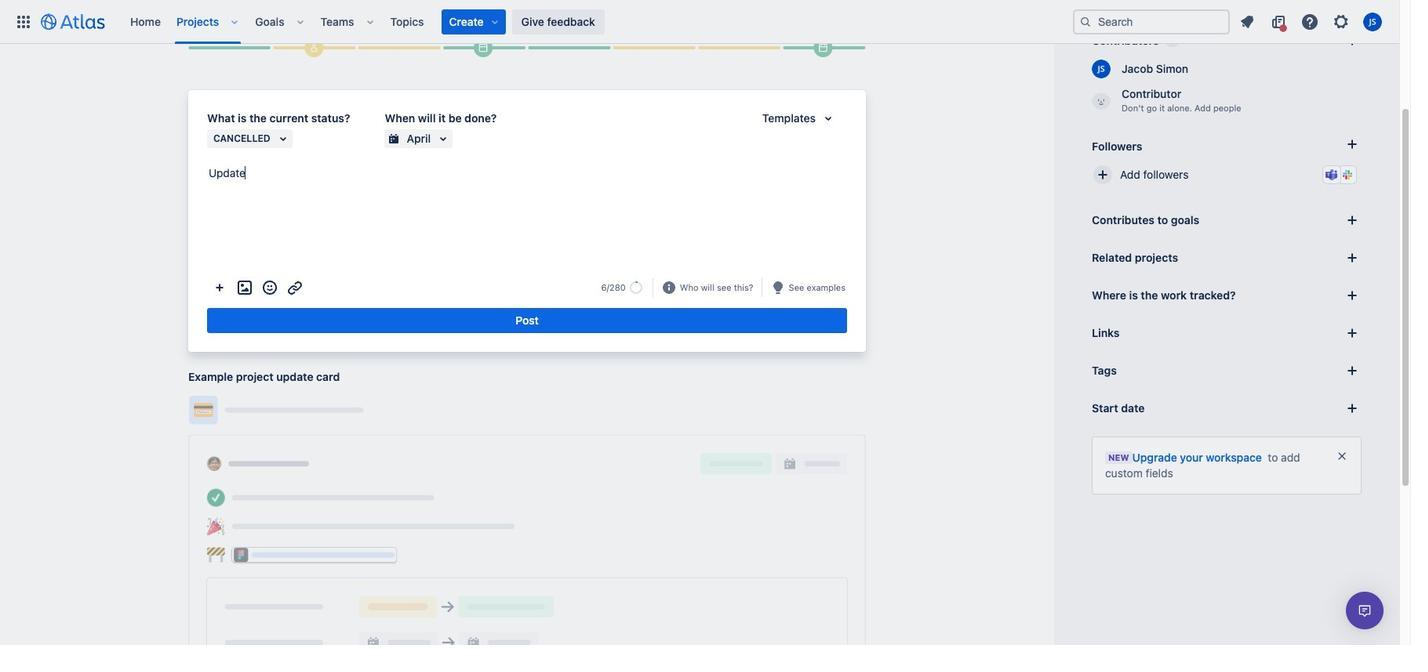 Task type: vqa. For each thing, say whether or not it's contained in the screenshot.
Teams on the top of page
yes



Task type: locate. For each thing, give the bounding box(es) containing it.
the
[[250, 112, 267, 125], [1141, 289, 1159, 302]]

will inside dropdown button
[[701, 282, 715, 292]]

tags
[[1092, 364, 1117, 377]]

to left add
[[1268, 451, 1279, 465]]

post button
[[207, 308, 847, 334]]

will
[[418, 112, 436, 125], [701, 282, 715, 292]]

update
[[209, 166, 245, 180]]

contributor don't go it alone. add people
[[1122, 87, 1242, 113]]

banner containing home
[[0, 0, 1400, 44]]

1 horizontal spatial add
[[1195, 103, 1211, 113]]

close banner image
[[1336, 450, 1349, 463]]

0 vertical spatial project
[[236, 16, 274, 29]]

related
[[1092, 251, 1132, 264]]

be
[[449, 112, 462, 125]]

is for what
[[238, 112, 247, 125]]

open intercom messenger image
[[1356, 602, 1375, 621]]

more actions image
[[210, 279, 229, 297]]

will left see
[[701, 282, 715, 292]]

0 horizontal spatial add
[[1121, 168, 1141, 181]]

example project update card
[[188, 370, 340, 384]]

history
[[276, 16, 313, 29]]

add right alone.
[[1195, 103, 1211, 113]]

1 vertical spatial project
[[236, 370, 274, 384]]

0 vertical spatial example
[[188, 16, 233, 29]]

1 horizontal spatial it
[[1160, 103, 1165, 113]]

0 horizontal spatial the
[[250, 112, 267, 125]]

add
[[1282, 451, 1301, 465]]

feedback
[[547, 15, 595, 28]]

new upgrade your workspace
[[1109, 451, 1262, 465]]

add followers button
[[1086, 158, 1369, 192]]

1 horizontal spatial is
[[1130, 289, 1138, 302]]

example for example project update card
[[188, 370, 233, 384]]

1 vertical spatial add
[[1121, 168, 1141, 181]]

project left history at the top
[[236, 16, 274, 29]]

the up cancelled button on the top
[[250, 112, 267, 125]]

is for where
[[1130, 289, 1138, 302]]

followers
[[1092, 139, 1143, 153]]

will up april
[[418, 112, 436, 125]]

projects
[[1135, 251, 1179, 264]]

0 horizontal spatial is
[[238, 112, 247, 125]]

1 vertical spatial example
[[188, 370, 233, 384]]

1 project from the top
[[236, 16, 274, 29]]

is
[[238, 112, 247, 125], [1130, 289, 1138, 302]]

contributor
[[1122, 87, 1182, 100]]

0 horizontal spatial to
[[1158, 213, 1169, 227]]

projects link
[[172, 9, 224, 34]]

it
[[1160, 103, 1165, 113], [439, 112, 446, 125]]

fields
[[1146, 467, 1174, 480]]

example project history
[[188, 16, 313, 29]]

0 vertical spatial to
[[1158, 213, 1169, 227]]

0 vertical spatial the
[[250, 112, 267, 125]]

what
[[207, 112, 235, 125]]

top element
[[9, 0, 1073, 44]]

0 vertical spatial is
[[238, 112, 247, 125]]

1 vertical spatial will
[[701, 282, 715, 292]]

start date
[[1092, 402, 1145, 415]]

to
[[1158, 213, 1169, 227], [1268, 451, 1279, 465]]

is up 'cancelled'
[[238, 112, 247, 125]]

is right where
[[1130, 289, 1138, 302]]

give feedback button
[[512, 9, 605, 34]]

0 horizontal spatial it
[[439, 112, 446, 125]]

give
[[522, 15, 544, 28]]

2 project from the top
[[236, 370, 274, 384]]

teams
[[321, 15, 354, 28]]

card
[[316, 370, 340, 384]]

1 horizontal spatial the
[[1141, 289, 1159, 302]]

will for when
[[418, 112, 436, 125]]

give feedback
[[522, 15, 595, 28]]

1 vertical spatial is
[[1130, 289, 1138, 302]]

it inside contributor don't go it alone. add people
[[1160, 103, 1165, 113]]

alone.
[[1168, 103, 1193, 113]]

it right go
[[1160, 103, 1165, 113]]

add inside contributor don't go it alone. add people
[[1195, 103, 1211, 113]]

banner
[[0, 0, 1400, 44]]

topics
[[390, 15, 424, 28]]

example
[[188, 16, 233, 29], [188, 370, 233, 384]]

done?
[[465, 112, 497, 125]]

add
[[1195, 103, 1211, 113], [1121, 168, 1141, 181]]

examples
[[807, 282, 846, 292]]

to left goals
[[1158, 213, 1169, 227]]

the left work
[[1141, 289, 1159, 302]]

search image
[[1080, 15, 1092, 28]]

it left be
[[439, 112, 446, 125]]

insert link image
[[286, 279, 304, 297]]

1
[[1171, 35, 1175, 46]]

slack logo showing nan channels are connected to this project image
[[1342, 169, 1354, 181]]

add files, videos, or images image
[[235, 279, 254, 297]]

don't
[[1122, 103, 1144, 113]]

where
[[1092, 289, 1127, 302]]

start
[[1092, 402, 1119, 415]]

contributes to goals
[[1092, 213, 1200, 227]]

0 horizontal spatial will
[[418, 112, 436, 125]]

current
[[270, 112, 309, 125]]

add follower image
[[1094, 166, 1113, 184]]

post
[[516, 314, 539, 327]]

1 horizontal spatial to
[[1268, 451, 1279, 465]]

custom
[[1106, 467, 1143, 480]]

templates button
[[753, 109, 847, 128]]

0 vertical spatial add
[[1195, 103, 1211, 113]]

project left update
[[236, 370, 274, 384]]

2 example from the top
[[188, 370, 233, 384]]

project
[[236, 16, 274, 29], [236, 370, 274, 384]]

add followers
[[1121, 168, 1189, 181]]

goals
[[255, 15, 285, 28]]

1 vertical spatial to
[[1268, 451, 1279, 465]]

1 vertical spatial the
[[1141, 289, 1159, 302]]

0 vertical spatial will
[[418, 112, 436, 125]]

insert emoji image
[[261, 279, 279, 297]]

to add custom fields
[[1106, 451, 1301, 480]]

1 example from the top
[[188, 16, 233, 29]]

add right add follower icon
[[1121, 168, 1141, 181]]

1 horizontal spatial will
[[701, 282, 715, 292]]



Task type: describe. For each thing, give the bounding box(es) containing it.
cancelled button
[[207, 130, 292, 148]]

april button
[[385, 130, 453, 148]]

example for example project history
[[188, 16, 233, 29]]

cancelled
[[213, 133, 270, 144]]

help image
[[1301, 12, 1320, 31]]

your
[[1180, 451, 1204, 465]]

what is the current status?
[[207, 112, 350, 125]]

see examples button
[[787, 281, 847, 295]]

contributors
[[1092, 34, 1160, 47]]

goals
[[1171, 213, 1200, 227]]

teams link
[[316, 9, 359, 34]]

date
[[1122, 402, 1145, 415]]

goals link
[[251, 9, 289, 34]]

see
[[717, 282, 732, 292]]

see
[[789, 282, 805, 292]]

update
[[276, 370, 314, 384]]

projects
[[177, 15, 219, 28]]

6/280
[[601, 283, 626, 293]]

add inside button
[[1121, 168, 1141, 181]]

home
[[130, 15, 161, 28]]

Main content area, start typing to enter text. text field
[[207, 164, 847, 188]]

topics link
[[386, 9, 429, 34]]

people
[[1214, 103, 1242, 113]]

when will it be done?
[[385, 112, 497, 125]]

april
[[407, 132, 431, 145]]

project for history
[[236, 16, 274, 29]]

new
[[1109, 453, 1130, 463]]

tracked?
[[1190, 289, 1236, 302]]

when
[[385, 112, 415, 125]]

status?
[[311, 112, 350, 125]]

add a follower image
[[1343, 135, 1362, 154]]

where is the work tracked?
[[1092, 289, 1236, 302]]

go
[[1147, 103, 1157, 113]]

project for update
[[236, 370, 274, 384]]

the for current
[[250, 112, 267, 125]]

this?
[[734, 282, 754, 292]]

related projects
[[1092, 251, 1179, 264]]

who will see this? button
[[679, 281, 755, 295]]

home link
[[126, 9, 166, 34]]

templates
[[763, 112, 816, 125]]

workspace
[[1206, 451, 1262, 465]]

work
[[1161, 289, 1187, 302]]

upgrade
[[1133, 451, 1178, 465]]

Search field
[[1073, 9, 1230, 34]]

who will see this?
[[680, 282, 754, 292]]

will for who
[[701, 282, 715, 292]]

followers
[[1144, 168, 1189, 181]]

to inside to add custom fields
[[1268, 451, 1279, 465]]

contributes
[[1092, 213, 1155, 227]]

links
[[1092, 326, 1120, 340]]

who
[[680, 282, 699, 292]]

the for work
[[1141, 289, 1159, 302]]

msteams logo showing  channels are connected to this project image
[[1326, 169, 1339, 181]]

see examples
[[789, 282, 846, 292]]



